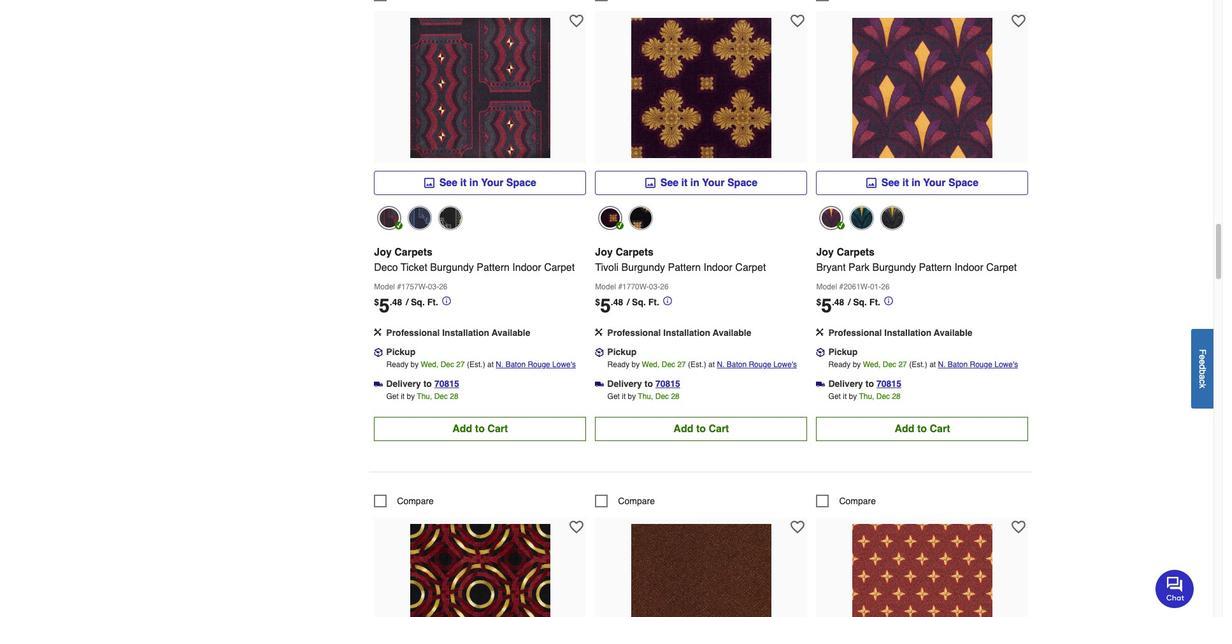 Task type: describe. For each thing, give the bounding box(es) containing it.
space for "joy carpets tivoli burgundy pattern indoor carpet" 'image'
[[728, 177, 758, 189]]

see for the photos associated with black 'icon'
[[661, 177, 679, 189]]

see it in your space for the photos associated with teal image at top
[[882, 177, 979, 189]]

2 n. from the left
[[717, 360, 725, 369]]

get for "truck filled" icon related to pickup icon associated with 70815 button related to 2nd n. baton rouge lowe's button from left
[[608, 392, 620, 401]]

chat invite button image
[[1156, 569, 1195, 608]]

3 available from the left
[[934, 328, 973, 338]]

lowe's for 2nd n. baton rouge lowe's button from left
[[774, 360, 797, 369]]

your for the photos associated with teal image at top
[[924, 177, 946, 189]]

burgundy for bryant
[[873, 262, 917, 274]]

space for joy carpets deco ticket burgundy pattern indoor carpet image
[[507, 177, 537, 189]]

b
[[1198, 369, 1209, 374]]

1000237191 element
[[596, 495, 655, 508]]

27 for 3rd n. baton rouge lowe's button from right
[[457, 360, 465, 369]]

bryant
[[817, 262, 846, 274]]

at for 2nd n. baton rouge lowe's button from left
[[709, 360, 715, 369]]

black image
[[629, 206, 654, 230]]

see it in your space link for teal image at top
[[817, 171, 1029, 195]]

# for bryant
[[840, 283, 844, 292]]

carpets for park
[[837, 247, 875, 258]]

get it by thu, dec 28 for 70815 button related to 2nd n. baton rouge lowe's button from left
[[608, 392, 680, 401]]

your for the photos associated with black 'icon'
[[703, 177, 725, 189]]

1 available from the left
[[492, 328, 531, 338]]

28 for 70815 button corresponding to 1st n. baton rouge lowe's button from right
[[893, 392, 901, 401]]

d
[[1198, 364, 1209, 369]]

70815 for 2nd n. baton rouge lowe's button from left
[[656, 379, 681, 389]]

2 installation from the left
[[664, 328, 711, 338]]

2 .48 from the left
[[611, 297, 624, 307]]

3 installation from the left
[[885, 328, 932, 338]]

3 add to cart button from the left
[[817, 417, 1029, 441]]

# for tivoli
[[619, 283, 623, 292]]

see it in your space for blue icon's the photos
[[440, 177, 537, 189]]

burgundy for deco
[[430, 262, 474, 274]]

wed, for 70815 button associated with 3rd n. baton rouge lowe's button from right
[[421, 360, 439, 369]]

2 actual price $5.48 element from the left
[[596, 295, 672, 317]]

model for bryant park burgundy pattern indoor carpet
[[817, 283, 838, 292]]

(est.) for 3rd n. baton rouge lowe's button from right
[[467, 360, 486, 369]]

5001785391 element
[[596, 0, 655, 1]]

3 $ from the left
[[817, 297, 822, 307]]

70815 button for 1st n. baton rouge lowe's button from right
[[877, 378, 902, 390]]

get for "truck filled" icon related to pickup icon related to 70815 button corresponding to 1st n. baton rouge lowe's button from right
[[829, 392, 841, 401]]

carpets for ticket
[[395, 247, 433, 258]]

1 assembly image from the left
[[596, 328, 603, 336]]

add for 1st add to cart button from the left
[[453, 423, 473, 435]]

(est.) for 1st n. baton rouge lowe's button from right
[[910, 360, 928, 369]]

3 n. baton rouge lowe's button from the left
[[939, 358, 1019, 371]]

truck filled image for pickup icon related to 70815 button corresponding to 1st n. baton rouge lowe's button from right
[[817, 380, 826, 389]]

undefined home and office music store tawny pattern indoor carpet image
[[632, 524, 772, 617]]

see it in your space button for teal image at top
[[817, 171, 1029, 195]]

info image for third the actual price $5.48 element from right
[[442, 297, 451, 306]]

joy carpets tivoli burgundy pattern indoor carpet
[[596, 247, 766, 274]]

27 for 2nd n. baton rouge lowe's button from left
[[678, 360, 686, 369]]

see it in your space for the photos associated with black 'icon'
[[661, 177, 758, 189]]

ready for 70815 button corresponding to 1st n. baton rouge lowe's button from right
[[829, 360, 851, 369]]

/ for third the actual price $5.48 element from right
[[406, 297, 409, 307]]

03- for burgundy
[[649, 283, 661, 292]]

space for joy carpets bryant park burgundy pattern indoor carpet image
[[949, 177, 979, 189]]

pickup image
[[374, 348, 383, 357]]

c
[[1198, 379, 1209, 384]]

1 $ 5 from the left
[[374, 295, 390, 317]]

2 e from the top
[[1198, 359, 1209, 364]]

get it by thu, dec 28 for 70815 button associated with 3rd n. baton rouge lowe's button from right
[[387, 392, 459, 401]]

burgundy image for teal image at top
[[820, 206, 844, 230]]

joy carpets mayfair ruby pattern indoor carpet image
[[410, 524, 551, 617]]

1 sq. from the left
[[411, 297, 425, 307]]

joy carpets deco ticket burgundy pattern indoor carpet
[[374, 247, 575, 274]]

2 assembly image from the left
[[817, 328, 824, 336]]

2 ready by wed, dec 27 (est.) at n. baton rouge lowe's from the left
[[608, 360, 797, 369]]

pickup image for 70815 button related to 2nd n. baton rouge lowe's button from left
[[596, 348, 605, 357]]

1770w-
[[623, 283, 649, 292]]

1 professional from the left
[[386, 328, 440, 338]]

in for the photos associated with teal image at top
[[912, 177, 921, 189]]

2 cart from the left
[[709, 423, 729, 435]]

1 cart from the left
[[488, 423, 508, 435]]

model # 1757w-03-26
[[374, 283, 448, 292]]

ready for 70815 button related to 2nd n. baton rouge lowe's button from left
[[608, 360, 630, 369]]

ft. for third the actual price $5.48 element from right
[[428, 297, 438, 307]]

ft. for second the actual price $5.48 element from right
[[649, 297, 660, 307]]

1 add to cart button from the left
[[374, 417, 587, 441]]

1 vertical spatial heart outline image
[[570, 520, 584, 534]]

1757w-
[[402, 283, 428, 292]]

2 professional from the left
[[608, 328, 661, 338]]

at for 1st n. baton rouge lowe's button from right
[[930, 360, 936, 369]]

see it in your space button for blue icon
[[374, 171, 587, 195]]

1 professional installation available from the left
[[386, 328, 531, 338]]

truck filled image for pickup image
[[374, 380, 383, 389]]

teal image
[[851, 206, 875, 230]]

3 cart from the left
[[930, 423, 951, 435]]

indoor inside joy carpets tivoli burgundy pattern indoor carpet
[[704, 262, 733, 274]]

3 $ 5 from the left
[[817, 295, 832, 317]]

5001753171 element
[[817, 495, 876, 508]]

1 actual price $5.48 element from the left
[[374, 295, 451, 317]]

in for the photos associated with black 'icon'
[[691, 177, 700, 189]]

3 professional from the left
[[829, 328, 882, 338]]

pickup image for 70815 button corresponding to 1st n. baton rouge lowe's button from right
[[817, 348, 826, 357]]

photos image for blue icon
[[424, 178, 434, 188]]

see it in your space link for black 'icon'
[[596, 171, 808, 195]]

2 $ 5 from the left
[[596, 295, 611, 317]]

2061w-
[[844, 283, 871, 292]]

info image for second the actual price $5.48 element from right
[[663, 297, 672, 306]]

carpet for deco ticket burgundy pattern indoor carpet
[[544, 262, 575, 274]]

0 vertical spatial heart outline image
[[791, 14, 805, 28]]

model for deco ticket burgundy pattern indoor carpet
[[374, 283, 395, 292]]

add for 1st add to cart button from the right
[[895, 423, 915, 435]]

truck filled image for pickup icon associated with 70815 button related to 2nd n. baton rouge lowe's button from left
[[596, 380, 605, 389]]

3 professional installation available from the left
[[829, 328, 973, 338]]

park
[[849, 262, 870, 274]]

wed, for 70815 button corresponding to 1st n. baton rouge lowe's button from right
[[863, 360, 881, 369]]

70815 button for 3rd n. baton rouge lowe's button from right
[[435, 378, 459, 390]]

see it in your space button for black 'icon'
[[596, 171, 808, 195]]

delivery for "truck filled" icon related to pickup icon related to 70815 button corresponding to 1st n. baton rouge lowe's button from right
[[829, 379, 864, 389]]

1 n. from the left
[[496, 360, 504, 369]]



Task type: locate. For each thing, give the bounding box(es) containing it.
2 rouge from the left
[[749, 360, 772, 369]]

.48
[[390, 297, 402, 307], [611, 297, 624, 307], [832, 297, 845, 307]]

2 horizontal spatial .48 / sq. ft.
[[832, 297, 881, 307]]

70815 for 3rd n. baton rouge lowe's button from right
[[435, 379, 459, 389]]

1 / from the left
[[406, 297, 409, 307]]

2 horizontal spatial see it in your space button
[[817, 171, 1029, 195]]

0 horizontal spatial 27
[[457, 360, 465, 369]]

1 at from the left
[[488, 360, 494, 369]]

1 pickup from the left
[[386, 347, 416, 357]]

.48 / sq. ft. down 1770w-
[[611, 297, 660, 307]]

2 horizontal spatial professional
[[829, 328, 882, 338]]

burgundy image left teal image at top
[[820, 206, 844, 230]]

info image
[[885, 297, 894, 306]]

03-
[[428, 283, 439, 292], [649, 283, 661, 292]]

2 horizontal spatial lowe's
[[995, 360, 1019, 369]]

thu, for 70815 button related to 2nd n. baton rouge lowe's button from left
[[638, 392, 654, 401]]

1 carpet from the left
[[544, 262, 575, 274]]

photos image for black 'icon'
[[646, 178, 656, 188]]

3 delivery to 70815 from the left
[[829, 379, 902, 389]]

sq. down 2061w-
[[854, 297, 867, 307]]

.48 / sq. ft. down 2061w-
[[832, 297, 881, 307]]

0 horizontal spatial carpet
[[544, 262, 575, 274]]

2 delivery to 70815 from the left
[[608, 379, 681, 389]]

professional installation available down 1757w-
[[386, 328, 531, 338]]

3 see from the left
[[882, 177, 900, 189]]

1 get it by thu, dec 28 from the left
[[387, 392, 459, 401]]

1 horizontal spatial baton
[[727, 360, 747, 369]]

delivery to 70815 for 70815 button related to 2nd n. baton rouge lowe's button from left
[[608, 379, 681, 389]]

burgundy up 1770w-
[[622, 262, 666, 274]]

1 horizontal spatial carpet
[[736, 262, 766, 274]]

joy for joy carpets deco ticket burgundy pattern indoor carpet
[[374, 247, 392, 258]]

$ down bryant
[[817, 297, 822, 307]]

it
[[461, 177, 467, 189], [682, 177, 688, 189], [903, 177, 909, 189], [401, 392, 405, 401], [622, 392, 626, 401], [843, 392, 847, 401]]

model down bryant
[[817, 283, 838, 292]]

2 horizontal spatial 28
[[893, 392, 901, 401]]

space
[[507, 177, 537, 189], [728, 177, 758, 189], [949, 177, 979, 189]]

5001785143 element
[[374, 0, 434, 1]]

carpets inside joy carpets deco ticket burgundy pattern indoor carpet
[[395, 247, 433, 258]]

model down "tivoli"
[[596, 283, 616, 292]]

f e e d b a c k
[[1198, 349, 1209, 388]]

carpet inside joy carpets deco ticket burgundy pattern indoor carpet
[[544, 262, 575, 274]]

to
[[424, 379, 432, 389], [645, 379, 653, 389], [866, 379, 875, 389], [475, 423, 485, 435], [697, 423, 706, 435], [918, 423, 927, 435]]

joy inside joy carpets tivoli burgundy pattern indoor carpet
[[596, 247, 613, 258]]

2 horizontal spatial professional installation available
[[829, 328, 973, 338]]

70815 button for 2nd n. baton rouge lowe's button from left
[[656, 378, 681, 390]]

0 horizontal spatial 70815 button
[[435, 378, 459, 390]]

burgundy image for black 'icon'
[[599, 206, 623, 230]]

# for deco
[[397, 283, 402, 292]]

0 horizontal spatial at
[[488, 360, 494, 369]]

ft. left info image
[[870, 297, 881, 307]]

compare inside 5001753171 "element"
[[840, 496, 876, 506]]

1 horizontal spatial delivery
[[608, 379, 642, 389]]

0 horizontal spatial $
[[374, 297, 379, 307]]

3 joy from the left
[[817, 247, 834, 258]]

e
[[1198, 354, 1209, 359], [1198, 359, 1209, 364]]

professional right assembly icon
[[386, 328, 440, 338]]

joy for joy carpets tivoli burgundy pattern indoor carpet
[[596, 247, 613, 258]]

3 add to cart from the left
[[895, 423, 951, 435]]

2 horizontal spatial baton
[[948, 360, 968, 369]]

1 see from the left
[[440, 177, 458, 189]]

e up b
[[1198, 359, 1209, 364]]

3 pickup from the left
[[829, 347, 858, 357]]

(est.)
[[467, 360, 486, 369], [688, 360, 707, 369], [910, 360, 928, 369]]

3 sq. from the left
[[854, 297, 867, 307]]

0 horizontal spatial 5
[[379, 295, 390, 317]]

3 carpets from the left
[[837, 247, 875, 258]]

1 28 from the left
[[450, 392, 459, 401]]

carpet inside joy carpets tivoli burgundy pattern indoor carpet
[[736, 262, 766, 274]]

2 horizontal spatial ft.
[[870, 297, 881, 307]]

1 indoor from the left
[[513, 262, 542, 274]]

1 installation from the left
[[443, 328, 490, 338]]

k
[[1198, 384, 1209, 388]]

1 add to cart from the left
[[453, 423, 508, 435]]

2 horizontal spatial thu,
[[860, 392, 875, 401]]

3 70815 button from the left
[[877, 378, 902, 390]]

professional
[[386, 328, 440, 338], [608, 328, 661, 338], [829, 328, 882, 338]]

lowe's for 3rd n. baton rouge lowe's button from right
[[553, 360, 576, 369]]

.48 / sq. ft.
[[390, 297, 438, 307], [611, 297, 660, 307], [832, 297, 881, 307]]

rouge for 3rd n. baton rouge lowe's button from right
[[528, 360, 551, 369]]

$ up assembly icon
[[374, 297, 379, 307]]

2 horizontal spatial ready
[[829, 360, 851, 369]]

2 compare from the left
[[619, 496, 655, 506]]

1 horizontal spatial .48
[[611, 297, 624, 307]]

carpet
[[544, 262, 575, 274], [736, 262, 766, 274], [987, 262, 1017, 274]]

model # 2061w-01-26
[[817, 283, 890, 292]]

5001753189 element
[[374, 495, 434, 508]]

sq. down 1770w-
[[632, 297, 646, 307]]

1 space from the left
[[507, 177, 537, 189]]

photos image for teal image at top
[[867, 178, 877, 188]]

.48 down model # 1757w-03-26
[[390, 297, 402, 307]]

joy carpets deco ticket burgundy pattern indoor carpet image
[[410, 18, 551, 158]]

0 horizontal spatial baton
[[506, 360, 526, 369]]

burgundy inside joy carpets deco ticket burgundy pattern indoor carpet
[[430, 262, 474, 274]]

charcoal image
[[881, 206, 905, 230]]

2 horizontal spatial see
[[882, 177, 900, 189]]

2 horizontal spatial add to cart
[[895, 423, 951, 435]]

1 horizontal spatial (est.)
[[688, 360, 707, 369]]

26 right 1770w-
[[661, 283, 669, 292]]

5001752633 element
[[817, 0, 876, 1]]

3 5 from the left
[[822, 295, 832, 317]]

1 horizontal spatial 70815
[[656, 379, 681, 389]]

1 horizontal spatial get
[[608, 392, 620, 401]]

available
[[492, 328, 531, 338], [713, 328, 752, 338], [934, 328, 973, 338]]

1 carpets from the left
[[395, 247, 433, 258]]

3 indoor from the left
[[955, 262, 984, 274]]

2 horizontal spatial add to cart button
[[817, 417, 1029, 441]]

compare inside 1000237191 element
[[619, 496, 655, 506]]

dec
[[441, 360, 454, 369], [662, 360, 676, 369], [883, 360, 897, 369], [434, 392, 448, 401], [656, 392, 669, 401], [877, 392, 891, 401]]

0 horizontal spatial pattern
[[477, 262, 510, 274]]

add to cart button
[[374, 417, 587, 441], [596, 417, 808, 441], [817, 417, 1029, 441]]

26 right 1757w-
[[439, 283, 448, 292]]

1 27 from the left
[[457, 360, 465, 369]]

your for blue icon's the photos
[[481, 177, 504, 189]]

0 horizontal spatial see it in your space link
[[374, 171, 587, 195]]

1 horizontal spatial /
[[627, 297, 630, 307]]

3 at from the left
[[930, 360, 936, 369]]

ready
[[387, 360, 409, 369], [608, 360, 630, 369], [829, 360, 851, 369]]

joy carpets bryant park burgundy pattern indoor carpet image
[[853, 18, 993, 158]]

thu,
[[417, 392, 432, 401], [638, 392, 654, 401], [860, 392, 875, 401]]

.48 / sq. ft. for second the actual price $5.48 element from right
[[611, 297, 660, 307]]

assembly image down model # 1770w-03-26
[[596, 328, 603, 336]]

indoor for bryant park burgundy pattern indoor carpet
[[955, 262, 984, 274]]

at
[[488, 360, 494, 369], [709, 360, 715, 369], [930, 360, 936, 369]]

pattern
[[477, 262, 510, 274], [668, 262, 701, 274], [919, 262, 952, 274]]

see it in your space button
[[374, 171, 587, 195], [596, 171, 808, 195], [817, 171, 1029, 195]]

0 horizontal spatial professional installation available
[[386, 328, 531, 338]]

1 horizontal spatial 70815 button
[[656, 378, 681, 390]]

compare for 1000237191 element
[[619, 496, 655, 506]]

actual price $5.48 element
[[374, 295, 451, 317], [596, 295, 672, 317], [817, 295, 894, 317]]

installation
[[443, 328, 490, 338], [664, 328, 711, 338], [885, 328, 932, 338]]

e up the d
[[1198, 354, 1209, 359]]

2 5 from the left
[[601, 295, 611, 317]]

3 lowe's from the left
[[995, 360, 1019, 369]]

see it in your space
[[440, 177, 537, 189], [661, 177, 758, 189], [882, 177, 979, 189]]

pattern for bryant park burgundy pattern indoor carpet
[[919, 262, 952, 274]]

$ 5 down model # 1770w-03-26
[[596, 295, 611, 317]]

03- for ticket
[[428, 283, 439, 292]]

0 horizontal spatial info image
[[442, 297, 451, 306]]

# down "tivoli"
[[619, 283, 623, 292]]

70815 button
[[435, 378, 459, 390], [656, 378, 681, 390], [877, 378, 902, 390]]

see for the photos associated with teal image at top
[[882, 177, 900, 189]]

/ down model # 1770w-03-26
[[627, 297, 630, 307]]

ft.
[[428, 297, 438, 307], [649, 297, 660, 307], [870, 297, 881, 307]]

3 26 from the left
[[882, 283, 890, 292]]

a
[[1198, 374, 1209, 379]]

1 ft. from the left
[[428, 297, 438, 307]]

2 horizontal spatial see it in your space
[[882, 177, 979, 189]]

wed,
[[421, 360, 439, 369], [642, 360, 660, 369], [863, 360, 881, 369]]

indoor
[[513, 262, 542, 274], [704, 262, 733, 274], [955, 262, 984, 274]]

3 n. from the left
[[939, 360, 946, 369]]

3 space from the left
[[949, 177, 979, 189]]

compare for 5001753189 element
[[397, 496, 434, 506]]

add to cart for 1st add to cart button from the right
[[895, 423, 951, 435]]

rouge
[[528, 360, 551, 369], [749, 360, 772, 369], [970, 360, 993, 369]]

indoor inside joy carpets bryant park burgundy pattern indoor carpet
[[955, 262, 984, 274]]

professional down 2061w-
[[829, 328, 882, 338]]

1 horizontal spatial n.
[[717, 360, 725, 369]]

0 horizontal spatial 26
[[439, 283, 448, 292]]

2 horizontal spatial pickup
[[829, 347, 858, 357]]

see it in your space link for blue icon
[[374, 171, 587, 195]]

compare for 5001753171 "element"
[[840, 496, 876, 506]]

1 rouge from the left
[[528, 360, 551, 369]]

pattern inside joy carpets deco ticket burgundy pattern indoor carpet
[[477, 262, 510, 274]]

3 actual price $5.48 element from the left
[[817, 295, 894, 317]]

0 horizontal spatial cart
[[488, 423, 508, 435]]

model
[[374, 283, 395, 292], [596, 283, 616, 292], [817, 283, 838, 292]]

1 70815 from the left
[[435, 379, 459, 389]]

26 for park
[[882, 283, 890, 292]]

baton for 2nd n. baton rouge lowe's button from left
[[727, 360, 747, 369]]

ready by wed, dec 27 (est.) at n. baton rouge lowe's
[[387, 360, 576, 369], [608, 360, 797, 369], [829, 360, 1019, 369]]

2 28 from the left
[[671, 392, 680, 401]]

pickup
[[386, 347, 416, 357], [608, 347, 637, 357], [829, 347, 858, 357]]

model down deco at the top of the page
[[374, 283, 395, 292]]

compare inside 5001753189 element
[[397, 496, 434, 506]]

5
[[379, 295, 390, 317], [601, 295, 611, 317], [822, 295, 832, 317]]

5 down model # 2061w-01-26 at the right of the page
[[822, 295, 832, 317]]

ticket
[[401, 262, 428, 274]]

0 horizontal spatial add
[[453, 423, 473, 435]]

professional installation available down info image
[[829, 328, 973, 338]]

get it by thu, dec 28 for 70815 button corresponding to 1st n. baton rouge lowe's button from right
[[829, 392, 901, 401]]

burgundy right ticket
[[430, 262, 474, 274]]

photos image
[[424, 178, 434, 188], [646, 178, 656, 188], [867, 178, 877, 188]]

5 up assembly icon
[[379, 295, 390, 317]]

professional installation available down 1770w-
[[608, 328, 752, 338]]

1 .48 from the left
[[390, 297, 402, 307]]

1 baton from the left
[[506, 360, 526, 369]]

info image down model # 1757w-03-26
[[442, 297, 451, 306]]

/ for second the actual price $5.48 element from right
[[627, 297, 630, 307]]

get for "truck filled" icon for pickup image
[[387, 392, 399, 401]]

1 ready by wed, dec 27 (est.) at n. baton rouge lowe's from the left
[[387, 360, 576, 369]]

01-
[[871, 283, 882, 292]]

5 down model # 1770w-03-26
[[601, 295, 611, 317]]

1 pattern from the left
[[477, 262, 510, 274]]

2 horizontal spatial #
[[840, 283, 844, 292]]

carpets up the "park"
[[837, 247, 875, 258]]

see
[[440, 177, 458, 189], [661, 177, 679, 189], [882, 177, 900, 189]]

3 28 from the left
[[893, 392, 901, 401]]

3 delivery from the left
[[829, 379, 864, 389]]

burgundy inside joy carpets bryant park burgundy pattern indoor carpet
[[873, 262, 917, 274]]

model for tivoli burgundy pattern indoor carpet
[[596, 283, 616, 292]]

ft. down 1770w-
[[649, 297, 660, 307]]

1 horizontal spatial ft.
[[649, 297, 660, 307]]

1 horizontal spatial professional installation available
[[608, 328, 752, 338]]

28 for 70815 button related to 2nd n. baton rouge lowe's button from left
[[671, 392, 680, 401]]

1 horizontal spatial add
[[674, 423, 694, 435]]

1 5 from the left
[[379, 295, 390, 317]]

info image down model # 1770w-03-26
[[663, 297, 672, 306]]

1 horizontal spatial n. baton rouge lowe's button
[[717, 358, 797, 371]]

get it by thu, dec 28
[[387, 392, 459, 401], [608, 392, 680, 401], [829, 392, 901, 401]]

delivery for "truck filled" icon for pickup image
[[386, 379, 421, 389]]

carpets inside joy carpets tivoli burgundy pattern indoor carpet
[[616, 247, 654, 258]]

2 available from the left
[[713, 328, 752, 338]]

joy carpets home and office star trellis red pattern indoor carpet image
[[853, 524, 993, 617]]

$ down "tivoli"
[[596, 297, 601, 307]]

1 horizontal spatial truck filled image
[[596, 380, 605, 389]]

ft. for 1st the actual price $5.48 element from the right
[[870, 297, 881, 307]]

joy for joy carpets bryant park burgundy pattern indoor carpet
[[817, 247, 834, 258]]

n. baton rouge lowe's button
[[496, 358, 576, 371], [717, 358, 797, 371], [939, 358, 1019, 371]]

professional down 1770w-
[[608, 328, 661, 338]]

1 pickup image from the left
[[596, 348, 605, 357]]

2 horizontal spatial pattern
[[919, 262, 952, 274]]

2 horizontal spatial at
[[930, 360, 936, 369]]

3 compare from the left
[[840, 496, 876, 506]]

professional installation available
[[386, 328, 531, 338], [608, 328, 752, 338], [829, 328, 973, 338]]

1 delivery to 70815 from the left
[[386, 379, 459, 389]]

0 horizontal spatial pickup
[[386, 347, 416, 357]]

pattern inside joy carpets bryant park burgundy pattern indoor carpet
[[919, 262, 952, 274]]

3 carpet from the left
[[987, 262, 1017, 274]]

in for blue icon's the photos
[[470, 177, 479, 189]]

burgundy image
[[378, 206, 402, 230]]

2 pickup from the left
[[608, 347, 637, 357]]

pickup image
[[596, 348, 605, 357], [817, 348, 826, 357]]

/ for 1st the actual price $5.48 element from the right
[[849, 297, 851, 307]]

2 70815 from the left
[[656, 379, 681, 389]]

$ 5 down model # 2061w-01-26 at the right of the page
[[817, 295, 832, 317]]

2 lowe's from the left
[[774, 360, 797, 369]]

carpets up "tivoli"
[[616, 247, 654, 258]]

1 horizontal spatial installation
[[664, 328, 711, 338]]

3 .48 from the left
[[832, 297, 845, 307]]

assembly image
[[374, 328, 382, 336]]

$ 5
[[374, 295, 390, 317], [596, 295, 611, 317], [817, 295, 832, 317]]

1 .48 / sq. ft. from the left
[[390, 297, 438, 307]]

joy up bryant
[[817, 247, 834, 258]]

cart
[[488, 423, 508, 435], [709, 423, 729, 435], [930, 423, 951, 435]]

1 see it in your space button from the left
[[374, 171, 587, 195]]

2 see it in your space button from the left
[[596, 171, 808, 195]]

indoor inside joy carpets deco ticket burgundy pattern indoor carpet
[[513, 262, 542, 274]]

2 horizontal spatial $
[[817, 297, 822, 307]]

charcoal image
[[439, 206, 463, 230]]

0 horizontal spatial add to cart
[[453, 423, 508, 435]]

1 horizontal spatial cart
[[709, 423, 729, 435]]

2 your from the left
[[703, 177, 725, 189]]

3 in from the left
[[912, 177, 921, 189]]

/ down model # 2061w-01-26 at the right of the page
[[849, 297, 851, 307]]

1 horizontal spatial 03-
[[649, 283, 661, 292]]

2 horizontal spatial photos image
[[867, 178, 877, 188]]

add to cart for second add to cart button from the left
[[674, 423, 729, 435]]

1 horizontal spatial 28
[[671, 392, 680, 401]]

joy inside joy carpets bryant park burgundy pattern indoor carpet
[[817, 247, 834, 258]]

in
[[470, 177, 479, 189], [691, 177, 700, 189], [912, 177, 921, 189]]

see for blue icon's the photos
[[440, 177, 458, 189]]

2 horizontal spatial get it by thu, dec 28
[[829, 392, 901, 401]]

add to cart for 1st add to cart button from the left
[[453, 423, 508, 435]]

2 $ from the left
[[596, 297, 601, 307]]

2 wed, from the left
[[642, 360, 660, 369]]

actual price $5.48 element down model # 1770w-03-26
[[596, 295, 672, 317]]

2 horizontal spatial compare
[[840, 496, 876, 506]]

0 horizontal spatial lowe's
[[553, 360, 576, 369]]

/ down model # 1757w-03-26
[[406, 297, 409, 307]]

sq.
[[411, 297, 425, 307], [632, 297, 646, 307], [854, 297, 867, 307]]

sq. down 1757w-
[[411, 297, 425, 307]]

.48 / sq. ft. for 1st the actual price $5.48 element from the right
[[832, 297, 881, 307]]

1 horizontal spatial wed,
[[642, 360, 660, 369]]

pickup for 1st n. baton rouge lowe's button from right
[[829, 347, 858, 357]]

0 horizontal spatial photos image
[[424, 178, 434, 188]]

photos image up teal image at top
[[867, 178, 877, 188]]

2 thu, from the left
[[638, 392, 654, 401]]

2 horizontal spatial indoor
[[955, 262, 984, 274]]

add
[[453, 423, 473, 435], [674, 423, 694, 435], [895, 423, 915, 435]]

26
[[439, 283, 448, 292], [661, 283, 669, 292], [882, 283, 890, 292]]

70815 for 1st n. baton rouge lowe's button from right
[[877, 379, 902, 389]]

photos image up blue icon
[[424, 178, 434, 188]]

2 horizontal spatial space
[[949, 177, 979, 189]]

70815
[[435, 379, 459, 389], [656, 379, 681, 389], [877, 379, 902, 389]]

1 horizontal spatial space
[[728, 177, 758, 189]]

0 horizontal spatial $ 5
[[374, 295, 390, 317]]

rouge for 1st n. baton rouge lowe's button from right
[[970, 360, 993, 369]]

03- down joy carpets tivoli burgundy pattern indoor carpet on the top of the page
[[649, 283, 661, 292]]

28 for 70815 button associated with 3rd n. baton rouge lowe's button from right
[[450, 392, 459, 401]]

2 26 from the left
[[661, 283, 669, 292]]

28
[[450, 392, 459, 401], [671, 392, 680, 401], [893, 392, 901, 401]]

2 get it by thu, dec 28 from the left
[[608, 392, 680, 401]]

carpets inside joy carpets bryant park burgundy pattern indoor carpet
[[837, 247, 875, 258]]

.48 down model # 1770w-03-26
[[611, 297, 624, 307]]

1 (est.) from the left
[[467, 360, 486, 369]]

26 for burgundy
[[661, 283, 669, 292]]

#
[[397, 283, 402, 292], [619, 283, 623, 292], [840, 283, 844, 292]]

heart outline image
[[791, 14, 805, 28], [570, 520, 584, 534]]

compare
[[397, 496, 434, 506], [619, 496, 655, 506], [840, 496, 876, 506]]

/
[[406, 297, 409, 307], [627, 297, 630, 307], [849, 297, 851, 307]]

1 compare from the left
[[397, 496, 434, 506]]

actual price $5.48 element down model # 2061w-01-26 at the right of the page
[[817, 295, 894, 317]]

burgundy image left black 'icon'
[[599, 206, 623, 230]]

add for second add to cart button from the left
[[674, 423, 694, 435]]

truck filled image
[[374, 380, 383, 389], [596, 380, 605, 389], [817, 380, 826, 389]]

burgundy inside joy carpets tivoli burgundy pattern indoor carpet
[[622, 262, 666, 274]]

0 horizontal spatial add to cart button
[[374, 417, 587, 441]]

pattern inside joy carpets tivoli burgundy pattern indoor carpet
[[668, 262, 701, 274]]

2 sq. from the left
[[632, 297, 646, 307]]

assembly image down model # 2061w-01-26 at the right of the page
[[817, 328, 824, 336]]

1 # from the left
[[397, 283, 402, 292]]

burgundy image
[[599, 206, 623, 230], [820, 206, 844, 230]]

0 horizontal spatial burgundy image
[[599, 206, 623, 230]]

2 add to cart button from the left
[[596, 417, 808, 441]]

0 horizontal spatial assembly image
[[596, 328, 603, 336]]

get
[[387, 392, 399, 401], [608, 392, 620, 401], [829, 392, 841, 401]]

joy
[[374, 247, 392, 258], [596, 247, 613, 258], [817, 247, 834, 258]]

carpet inside joy carpets bryant park burgundy pattern indoor carpet
[[987, 262, 1017, 274]]

2 model from the left
[[596, 283, 616, 292]]

# down bryant
[[840, 283, 844, 292]]

2 horizontal spatial 5
[[822, 295, 832, 317]]

1 truck filled image from the left
[[374, 380, 383, 389]]

27
[[457, 360, 465, 369], [678, 360, 686, 369], [899, 360, 908, 369]]

# down deco at the top of the page
[[397, 283, 402, 292]]

2 horizontal spatial wed,
[[863, 360, 881, 369]]

wed, for 70815 button related to 2nd n. baton rouge lowe's button from left
[[642, 360, 660, 369]]

indoor for deco ticket burgundy pattern indoor carpet
[[513, 262, 542, 274]]

2 see it in your space link from the left
[[596, 171, 808, 195]]

f e e d b a c k button
[[1192, 329, 1214, 408]]

delivery to 70815
[[386, 379, 459, 389], [608, 379, 681, 389], [829, 379, 902, 389]]

3 get it by thu, dec 28 from the left
[[829, 392, 901, 401]]

3 .48 / sq. ft. from the left
[[832, 297, 881, 307]]

2 horizontal spatial add
[[895, 423, 915, 435]]

n.
[[496, 360, 504, 369], [717, 360, 725, 369], [939, 360, 946, 369]]

carpets for burgundy
[[616, 247, 654, 258]]

2 carpet from the left
[[736, 262, 766, 274]]

0 horizontal spatial rouge
[[528, 360, 551, 369]]

.48 / sq. ft. down 1757w-
[[390, 297, 438, 307]]

0 horizontal spatial thu,
[[417, 392, 432, 401]]

f
[[1198, 349, 1209, 354]]

2 horizontal spatial in
[[912, 177, 921, 189]]

assembly image
[[596, 328, 603, 336], [817, 328, 824, 336]]

carpets up ticket
[[395, 247, 433, 258]]

2 horizontal spatial carpet
[[987, 262, 1017, 274]]

1 lowe's from the left
[[553, 360, 576, 369]]

blue image
[[408, 206, 432, 230]]

delivery to 70815 for 70815 button corresponding to 1st n. baton rouge lowe's button from right
[[829, 379, 902, 389]]

1 horizontal spatial #
[[619, 283, 623, 292]]

actual price $5.48 element down model # 1757w-03-26
[[374, 295, 451, 317]]

1 horizontal spatial add to cart
[[674, 423, 729, 435]]

baton for 3rd n. baton rouge lowe's button from right
[[506, 360, 526, 369]]

0 horizontal spatial 03-
[[428, 283, 439, 292]]

0 horizontal spatial in
[[470, 177, 479, 189]]

1 horizontal spatial lowe's
[[774, 360, 797, 369]]

1 horizontal spatial rouge
[[749, 360, 772, 369]]

delivery to 70815 for 70815 button associated with 3rd n. baton rouge lowe's button from right
[[386, 379, 459, 389]]

tivoli
[[596, 262, 619, 274]]

2 professional installation available from the left
[[608, 328, 752, 338]]

1 horizontal spatial compare
[[619, 496, 655, 506]]

1 horizontal spatial see
[[661, 177, 679, 189]]

1 horizontal spatial sq.
[[632, 297, 646, 307]]

(est.) for 2nd n. baton rouge lowe's button from left
[[688, 360, 707, 369]]

2 horizontal spatial truck filled image
[[817, 380, 826, 389]]

1 $ from the left
[[374, 297, 379, 307]]

1 horizontal spatial at
[[709, 360, 715, 369]]

your
[[481, 177, 504, 189], [703, 177, 725, 189], [924, 177, 946, 189]]

see it in your space link
[[374, 171, 587, 195], [596, 171, 808, 195], [817, 171, 1029, 195]]

model # 1770w-03-26
[[596, 283, 669, 292]]

26 up info image
[[882, 283, 890, 292]]

1 burgundy image from the left
[[599, 206, 623, 230]]

.48 / sq. ft. for third the actual price $5.48 element from right
[[390, 297, 438, 307]]

03- down joy carpets deco ticket burgundy pattern indoor carpet
[[428, 283, 439, 292]]

1 n. baton rouge lowe's button from the left
[[496, 358, 576, 371]]

delivery
[[386, 379, 421, 389], [608, 379, 642, 389], [829, 379, 864, 389]]

2 n. baton rouge lowe's button from the left
[[717, 358, 797, 371]]

deco
[[374, 262, 398, 274]]

3 your from the left
[[924, 177, 946, 189]]

ready for 70815 button associated with 3rd n. baton rouge lowe's button from right
[[387, 360, 409, 369]]

2 27 from the left
[[678, 360, 686, 369]]

3 ready by wed, dec 27 (est.) at n. baton rouge lowe's from the left
[[829, 360, 1019, 369]]

1 burgundy from the left
[[430, 262, 474, 274]]

1 horizontal spatial see it in your space
[[661, 177, 758, 189]]

2 horizontal spatial your
[[924, 177, 946, 189]]

0 horizontal spatial indoor
[[513, 262, 542, 274]]

burgundy up "01-"
[[873, 262, 917, 274]]

1 horizontal spatial info image
[[663, 297, 672, 306]]

joy up deco at the top of the page
[[374, 247, 392, 258]]

pickup for 2nd n. baton rouge lowe's button from left
[[608, 347, 637, 357]]

baton for 1st n. baton rouge lowe's button from right
[[948, 360, 968, 369]]

by
[[411, 360, 419, 369], [632, 360, 640, 369], [853, 360, 861, 369], [407, 392, 415, 401], [628, 392, 636, 401], [849, 392, 858, 401]]

1 e from the top
[[1198, 354, 1209, 359]]

lowe's
[[553, 360, 576, 369], [774, 360, 797, 369], [995, 360, 1019, 369]]

baton
[[506, 360, 526, 369], [727, 360, 747, 369], [948, 360, 968, 369]]

3 photos image from the left
[[867, 178, 877, 188]]

2 horizontal spatial installation
[[885, 328, 932, 338]]

joy inside joy carpets deco ticket burgundy pattern indoor carpet
[[374, 247, 392, 258]]

1 horizontal spatial 5
[[601, 295, 611, 317]]

2 add to cart from the left
[[674, 423, 729, 435]]

heart outline image
[[570, 14, 584, 28], [1012, 14, 1026, 28], [791, 520, 805, 534], [1012, 520, 1026, 534]]

3 baton from the left
[[948, 360, 968, 369]]

.48 down model # 2061w-01-26 at the right of the page
[[832, 297, 845, 307]]

thu, for 70815 button corresponding to 1st n. baton rouge lowe's button from right
[[860, 392, 875, 401]]

carpets
[[395, 247, 433, 258], [616, 247, 654, 258], [837, 247, 875, 258]]

$
[[374, 297, 379, 307], [596, 297, 601, 307], [817, 297, 822, 307]]

0 horizontal spatial compare
[[397, 496, 434, 506]]

0 horizontal spatial model
[[374, 283, 395, 292]]

burgundy
[[430, 262, 474, 274], [622, 262, 666, 274], [873, 262, 917, 274]]

2 horizontal spatial burgundy
[[873, 262, 917, 274]]

photos image up black 'icon'
[[646, 178, 656, 188]]

lowe's for 1st n. baton rouge lowe's button from right
[[995, 360, 1019, 369]]

2 horizontal spatial 26
[[882, 283, 890, 292]]

joy carpets bryant park burgundy pattern indoor carpet
[[817, 247, 1017, 274]]

$ 5 up assembly icon
[[374, 295, 390, 317]]

add to cart
[[453, 423, 508, 435], [674, 423, 729, 435], [895, 423, 951, 435]]

2 delivery from the left
[[608, 379, 642, 389]]

pickup for 3rd n. baton rouge lowe's button from right
[[386, 347, 416, 357]]

pattern for deco ticket burgundy pattern indoor carpet
[[477, 262, 510, 274]]

3 model from the left
[[817, 283, 838, 292]]

0 horizontal spatial professional
[[386, 328, 440, 338]]

joy carpets tivoli burgundy pattern indoor carpet image
[[632, 18, 772, 158]]

info image
[[442, 297, 451, 306], [663, 297, 672, 306]]

ft. down 1757w-
[[428, 297, 438, 307]]

2 horizontal spatial 27
[[899, 360, 908, 369]]

1 horizontal spatial heart outline image
[[791, 14, 805, 28]]

2 truck filled image from the left
[[596, 380, 605, 389]]

joy up "tivoli"
[[596, 247, 613, 258]]

0 horizontal spatial #
[[397, 283, 402, 292]]

1 horizontal spatial burgundy
[[622, 262, 666, 274]]



Task type: vqa. For each thing, say whether or not it's contained in the screenshot.


